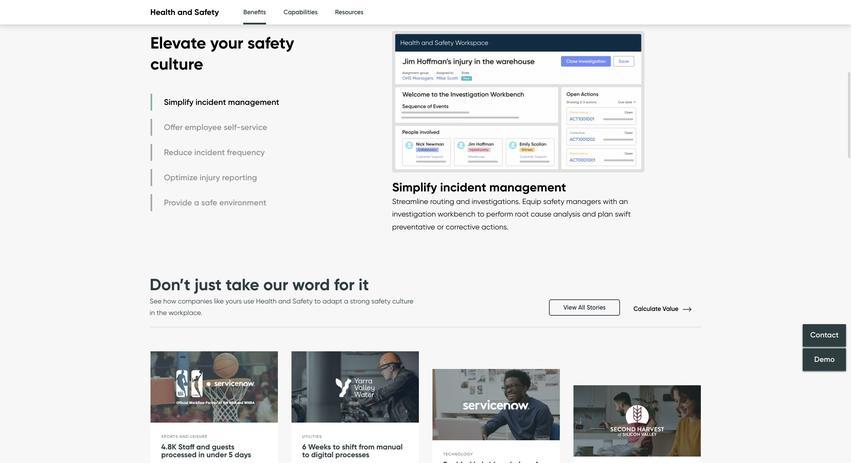 Task type: locate. For each thing, give the bounding box(es) containing it.
1 vertical spatial health
[[256, 297, 277, 305]]

guests
[[212, 443, 235, 452]]

stories
[[587, 304, 606, 311]]

safety down benefits link
[[247, 33, 294, 53]]

take
[[226, 275, 259, 295]]

a
[[194, 198, 199, 208], [344, 297, 348, 305]]

and down our on the bottom of page
[[278, 297, 291, 305]]

simplify up streamline
[[392, 180, 437, 195]]

equip
[[522, 197, 542, 206]]

resources link
[[335, 0, 364, 25]]

0 horizontal spatial in
[[150, 309, 155, 317]]

like
[[214, 297, 224, 305]]

simplify up offer
[[164, 97, 194, 107]]

your
[[210, 33, 243, 53]]

0 vertical spatial in
[[150, 309, 155, 317]]

value
[[663, 305, 679, 313]]

optimize injury reporting
[[164, 173, 257, 182]]

and up workbench
[[456, 197, 470, 206]]

1 horizontal spatial management
[[489, 180, 566, 195]]

2 vertical spatial incident
[[440, 180, 486, 195]]

simplify inside simplify incident management streamline routing and investigations. equip safety managers with an investigation workbench to perform root cause analysis and plan swift preventative or corrective actions.
[[392, 180, 437, 195]]

don't
[[150, 275, 190, 295]]

2022 nba all-star fans celebrate safely with servicenow image
[[150, 352, 278, 423]]

capabilities link
[[284, 0, 318, 25]]

0 vertical spatial culture
[[150, 54, 203, 74]]

to left shift
[[333, 443, 340, 452]]

and inside 4.8k staff and guests processed in under 5 days
[[196, 443, 210, 452]]

1 vertical spatial safety
[[543, 197, 565, 206]]

swift
[[615, 210, 631, 219]]

simplify
[[164, 97, 194, 107], [392, 180, 437, 195]]

incident
[[196, 97, 226, 107], [194, 147, 225, 157], [440, 180, 486, 195]]

0 vertical spatial safety
[[194, 7, 219, 17]]

1 vertical spatial culture
[[392, 297, 414, 305]]

1 vertical spatial safety
[[293, 297, 313, 305]]

and
[[177, 7, 192, 17], [456, 197, 470, 206], [582, 210, 596, 219], [278, 297, 291, 305], [196, 443, 210, 452]]

for
[[334, 275, 355, 295]]

investigations.
[[472, 197, 521, 206]]

safe
[[201, 198, 217, 208]]

benefits link
[[243, 0, 266, 27]]

2 vertical spatial safety
[[371, 297, 391, 305]]

health
[[150, 7, 175, 17], [256, 297, 277, 305]]

0 horizontal spatial culture
[[150, 54, 203, 74]]

1 vertical spatial incident
[[194, 147, 225, 157]]

4.8k
[[161, 443, 176, 452]]

a left strong on the left
[[344, 297, 348, 305]]

the
[[157, 309, 167, 317]]

4.8k staff and guests processed in under 5 days
[[161, 443, 251, 460]]

1 horizontal spatial health
[[256, 297, 277, 305]]

to left 'perform'
[[477, 210, 485, 219]]

0 horizontal spatial health
[[150, 7, 175, 17]]

in left the
[[150, 309, 155, 317]]

enabling a hybrid workplace at servicenow image
[[432, 369, 560, 441]]

1 horizontal spatial culture
[[392, 297, 414, 305]]

simplify for simplify incident management streamline routing and investigations. equip safety managers with an investigation workbench to perform root cause analysis and plan swift preventative or corrective actions.
[[392, 180, 437, 195]]

culture
[[150, 54, 203, 74], [392, 297, 414, 305]]

yours
[[226, 297, 242, 305]]

incident up offer employee self-service
[[196, 97, 226, 107]]

1 vertical spatial in
[[198, 451, 205, 460]]

management for simplify incident management
[[228, 97, 279, 107]]

0 vertical spatial safety
[[247, 33, 294, 53]]

management up the service
[[228, 97, 279, 107]]

0 vertical spatial simplify
[[164, 97, 194, 107]]

frequency
[[227, 147, 265, 157]]

1 horizontal spatial a
[[344, 297, 348, 305]]

5
[[229, 451, 233, 460]]

management inside simplify incident management streamline routing and investigations. equip safety managers with an investigation workbench to perform root cause analysis and plan swift preventative or corrective actions.
[[489, 180, 566, 195]]

contact link
[[803, 324, 846, 347]]

0 vertical spatial health
[[150, 7, 175, 17]]

culture inside don't just take our word for it see how companies like yours use health and safety to adapt a strong safety culture in the workplace.
[[392, 297, 414, 305]]

1 horizontal spatial safety
[[371, 297, 391, 305]]

safety right strong on the left
[[371, 297, 391, 305]]

to
[[477, 210, 485, 219], [314, 297, 321, 305], [333, 443, 340, 452], [302, 451, 309, 460]]

in left the under
[[198, 451, 205, 460]]

management up equip
[[489, 180, 566, 195]]

0 vertical spatial a
[[194, 198, 199, 208]]

simplify inside the simplify incident management link
[[164, 97, 194, 107]]

cause
[[531, 210, 552, 219]]

1 horizontal spatial safety
[[293, 297, 313, 305]]

and up elevate
[[177, 7, 192, 17]]

1 horizontal spatial simplify
[[392, 180, 437, 195]]

and right staff
[[196, 443, 210, 452]]

to left adapt on the left of page
[[314, 297, 321, 305]]

reduce
[[164, 147, 192, 157]]

weeks
[[308, 443, 331, 452]]

view all stories link
[[549, 300, 620, 316]]

provide a safe environment
[[164, 198, 266, 208]]

to inside don't just take our word for it see how companies like yours use health and safety to adapt a strong safety culture in the workplace.
[[314, 297, 321, 305]]

1 vertical spatial management
[[489, 180, 566, 195]]

0 vertical spatial management
[[228, 97, 279, 107]]

incident inside simplify incident management streamline routing and investigations. equip safety managers with an investigation workbench to perform root cause analysis and plan swift preventative or corrective actions.
[[440, 180, 486, 195]]

safety up "cause"
[[543, 197, 565, 206]]

safety
[[247, 33, 294, 53], [543, 197, 565, 206], [371, 297, 391, 305]]

management inside the simplify incident management link
[[228, 97, 279, 107]]

incident up injury
[[194, 147, 225, 157]]

simplify incident management
[[164, 97, 279, 107]]

safety inside don't just take our word for it see how companies like yours use health and safety to adapt a strong safety culture in the workplace.
[[371, 297, 391, 305]]

0 horizontal spatial simplify
[[164, 97, 194, 107]]

optimize
[[164, 173, 198, 182]]

1 vertical spatial simplify
[[392, 180, 437, 195]]

safety inside simplify incident management streamline routing and investigations. equip safety managers with an investigation workbench to perform root cause analysis and plan swift preventative or corrective actions.
[[543, 197, 565, 206]]

simplify incident management link
[[150, 94, 281, 111]]

our
[[263, 275, 288, 295]]

in
[[150, 309, 155, 317], [198, 451, 205, 460]]

reduce incident frequency
[[164, 147, 265, 157]]

processed
[[161, 451, 197, 460]]

don't just take our word for it see how companies like yours use health and safety to adapt a strong safety culture in the workplace.
[[150, 275, 414, 317]]

a left safe
[[194, 198, 199, 208]]

safety
[[194, 7, 219, 17], [293, 297, 313, 305]]

6
[[302, 443, 306, 452]]

2 horizontal spatial safety
[[543, 197, 565, 206]]

to inside simplify incident management streamline routing and investigations. equip safety managers with an investigation workbench to perform root cause analysis and plan swift preventative or corrective actions.
[[477, 210, 485, 219]]

0 horizontal spatial safety
[[247, 33, 294, 53]]

benefits
[[243, 8, 266, 16]]

calculate
[[634, 305, 661, 313]]

preventative
[[392, 222, 435, 231]]

use the investigation workbench to manage incidents. image
[[392, 24, 645, 179]]

0 vertical spatial incident
[[196, 97, 226, 107]]

management
[[228, 97, 279, 107], [489, 180, 566, 195]]

incident up routing
[[440, 180, 486, 195]]

1 vertical spatial a
[[344, 297, 348, 305]]

0 horizontal spatial management
[[228, 97, 279, 107]]

1 horizontal spatial in
[[198, 451, 205, 460]]

injury
[[200, 173, 220, 182]]

offer employee self-service
[[164, 122, 267, 132]]



Task type: describe. For each thing, give the bounding box(es) containing it.
reporting
[[222, 173, 257, 182]]

digital
[[311, 451, 334, 460]]

demo link
[[803, 349, 846, 371]]

management for simplify incident management streamline routing and investigations. equip safety managers with an investigation workbench to perform root cause analysis and plan swift preventative or corrective actions.
[[489, 180, 566, 195]]

culture inside 'elevate your safety culture'
[[150, 54, 203, 74]]

routing
[[430, 197, 454, 206]]

safety inside don't just take our word for it see how companies like yours use health and safety to adapt a strong safety culture in the workplace.
[[293, 297, 313, 305]]

to left digital
[[302, 451, 309, 460]]

simplify for simplify incident management
[[164, 97, 194, 107]]

incident for reduce incident frequency
[[194, 147, 225, 157]]

demo
[[814, 355, 835, 364]]

strong
[[350, 297, 370, 305]]

self-
[[224, 122, 241, 132]]

resources
[[335, 8, 364, 16]]

in inside 4.8k staff and guests processed in under 5 days
[[198, 451, 205, 460]]

delivering a unified experience at yarra valley water image
[[291, 352, 419, 423]]

health and safety
[[150, 7, 219, 17]]

staff
[[178, 443, 194, 452]]

streamline
[[392, 197, 428, 206]]

root
[[515, 210, 529, 219]]

provide
[[164, 198, 192, 208]]

shift
[[342, 443, 357, 452]]

elevate
[[150, 33, 206, 53]]

capabilities
[[284, 8, 318, 16]]

view all stories
[[564, 304, 606, 311]]

6 weeks to shift from manual to digital processes
[[302, 443, 403, 460]]

0 horizontal spatial safety
[[194, 7, 219, 17]]

perform
[[486, 210, 513, 219]]

and down managers
[[582, 210, 596, 219]]

health inside don't just take our word for it see how companies like yours use health and safety to adapt a strong safety culture in the workplace.
[[256, 297, 277, 305]]

managers
[[566, 197, 601, 206]]

companies
[[178, 297, 212, 305]]

offer
[[164, 122, 183, 132]]

all
[[578, 304, 585, 311]]

actions.
[[482, 222, 509, 231]]

processes
[[335, 451, 370, 460]]

contact
[[810, 331, 839, 340]]

provide a safe environment link
[[150, 194, 281, 211]]

an
[[619, 197, 628, 206]]

employee
[[185, 122, 222, 132]]

use
[[244, 297, 254, 305]]

see
[[150, 297, 162, 305]]

incident for simplify incident management streamline routing and investigations. equip safety managers with an investigation workbench to perform root cause analysis and plan swift preventative or corrective actions.
[[440, 180, 486, 195]]

optimize injury reporting link
[[150, 169, 281, 186]]

a inside don't just take our word for it see how companies like yours use health and safety to adapt a strong safety culture in the workplace.
[[344, 297, 348, 305]]

adapt
[[323, 297, 342, 305]]

simplify incident management streamline routing and investigations. equip safety managers with an investigation workbench to perform root cause analysis and plan swift preventative or corrective actions.
[[392, 180, 631, 231]]

investigation
[[392, 210, 436, 219]]

under
[[207, 451, 227, 460]]

elevate your safety culture
[[150, 33, 294, 74]]

workbench
[[438, 210, 476, 219]]

workplace.
[[169, 309, 202, 317]]

reduce incident frequency link
[[150, 144, 281, 161]]

and inside don't just take our word for it see how companies like yours use health and safety to adapt a strong safety culture in the workplace.
[[278, 297, 291, 305]]

or
[[437, 222, 444, 231]]

view
[[564, 304, 577, 311]]

word
[[292, 275, 330, 295]]

service
[[241, 122, 267, 132]]

in inside don't just take our word for it see how companies like yours use health and safety to adapt a strong safety culture in the workplace.
[[150, 309, 155, 317]]

plan
[[598, 210, 613, 219]]

safety inside 'elevate your safety culture'
[[247, 33, 294, 53]]

from
[[359, 443, 375, 452]]

using digital tools to help solve hunger image
[[573, 386, 701, 457]]

just
[[194, 275, 222, 295]]

corrective
[[446, 222, 480, 231]]

how
[[163, 297, 176, 305]]

environment
[[219, 198, 266, 208]]

incident for simplify incident management
[[196, 97, 226, 107]]

it
[[359, 275, 369, 295]]

offer employee self-service link
[[150, 119, 281, 136]]

days
[[235, 451, 251, 460]]

0 horizontal spatial a
[[194, 198, 199, 208]]

with
[[603, 197, 617, 206]]

analysis
[[553, 210, 581, 219]]

calculate value
[[634, 305, 680, 313]]

manual
[[377, 443, 403, 452]]

calculate value link
[[634, 305, 702, 313]]



Task type: vqa. For each thing, say whether or not it's contained in the screenshot.
in
yes



